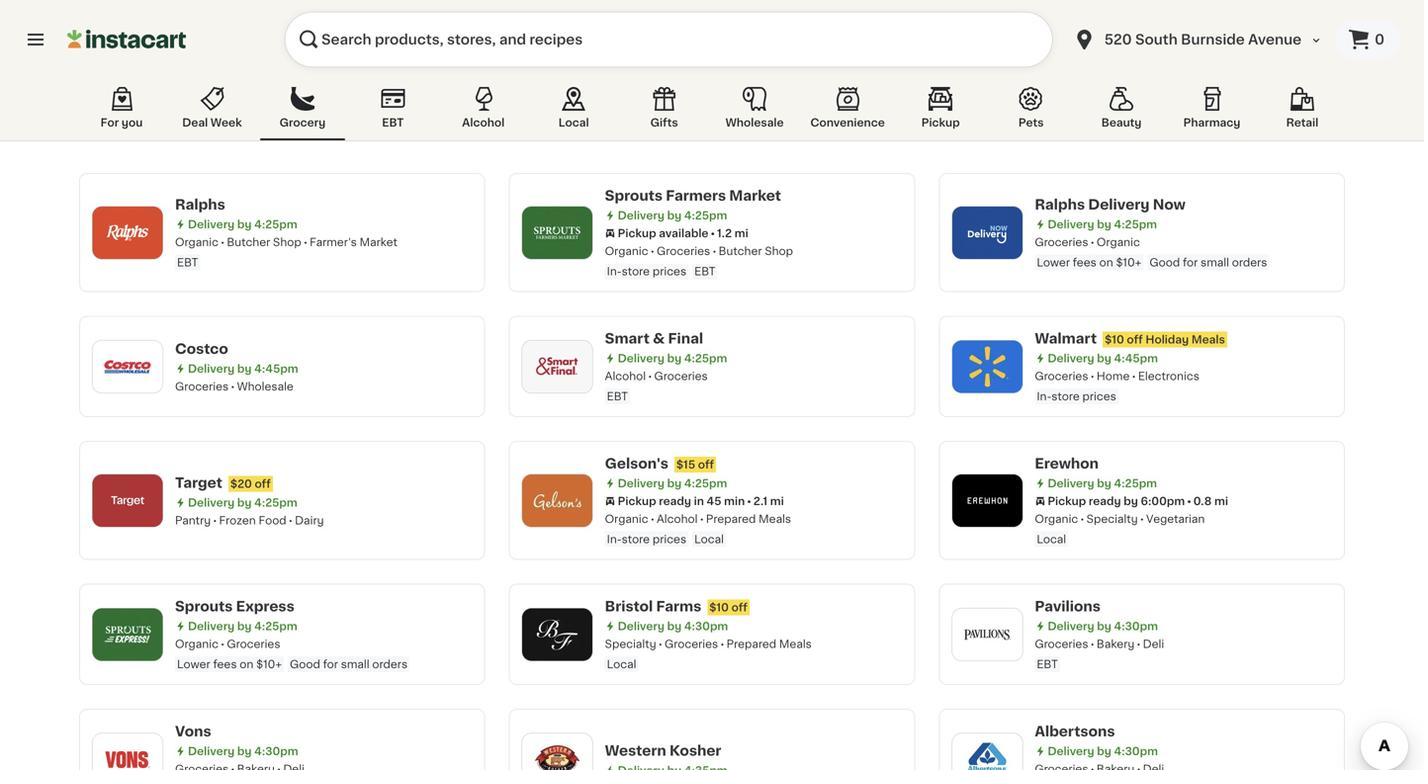 Task type: vqa. For each thing, say whether or not it's contained in the screenshot.
bottommost and
no



Task type: describe. For each thing, give the bounding box(es) containing it.
mi for erewhon
[[1215, 496, 1229, 507]]

6:00pm
[[1141, 496, 1185, 507]]

1.2
[[717, 228, 732, 239]]

alcohol for alcohol groceries ebt
[[605, 371, 646, 382]]

home
[[1097, 371, 1130, 382]]

local inside specialty groceries prepared meals local
[[607, 659, 637, 670]]

groceries inside groceries organic lower fees on $10+ good for small orders
[[1035, 237, 1089, 248]]

0 horizontal spatial wholesale
[[237, 381, 294, 392]]

for you
[[101, 117, 143, 128]]

orders for sprouts express
[[372, 659, 408, 670]]

store for organic groceries butcher shop in-store prices ebt
[[622, 266, 650, 277]]

pickup button
[[898, 83, 984, 140]]

delivery by 4:30pm down bristol farms $10 off
[[618, 621, 728, 632]]

for
[[101, 117, 119, 128]]

ebt inside organic butcher shop farmer's market ebt
[[177, 257, 198, 268]]

available
[[659, 228, 709, 239]]

week
[[211, 117, 242, 128]]

organic alcohol prepared meals in-store prices local
[[605, 514, 792, 545]]

store inside groceries home electronics in-store prices
[[1052, 391, 1080, 402]]

gifts button
[[622, 83, 707, 140]]

gelson's $15 off
[[605, 457, 714, 471]]

avenue
[[1249, 33, 1302, 46]]

4:30pm for vons
[[254, 746, 298, 757]]

lower for ralphs delivery now
[[1037, 257, 1070, 268]]

convenience
[[811, 117, 885, 128]]

groceries down "costco"
[[175, 381, 229, 392]]

wholesale inside button
[[726, 117, 784, 128]]

grocery
[[280, 117, 326, 128]]

pharmacy button
[[1170, 83, 1255, 140]]

by for gelson's logo
[[667, 478, 682, 489]]

alcohol button
[[441, 83, 526, 140]]

final
[[668, 332, 704, 346]]

walmart logo image
[[962, 341, 1013, 393]]

fees for sprouts
[[213, 659, 237, 670]]

lower for sprouts express
[[177, 659, 210, 670]]

albertsons
[[1035, 725, 1115, 739]]

520
[[1105, 33, 1132, 46]]

ralphs for ralphs delivery now
[[1035, 198, 1085, 212]]

walmart $10 off holiday meals
[[1035, 332, 1226, 346]]

off for target
[[255, 479, 271, 489]]

Search field
[[285, 12, 1053, 67]]

pets
[[1019, 117, 1044, 128]]

delivery for smart & final logo
[[618, 353, 665, 364]]

prepared for alcohol
[[706, 514, 756, 525]]

by for vons logo
[[237, 746, 252, 757]]

1 horizontal spatial mi
[[770, 496, 784, 507]]

pickup ready in 45 min
[[618, 496, 745, 507]]

delivery by 4:25pm for ralphs delivery now
[[1048, 219, 1158, 230]]

ready for in
[[659, 496, 691, 507]]

western kosher
[[605, 744, 722, 758]]

&
[[653, 332, 665, 346]]

for you button
[[79, 83, 164, 140]]

western
[[605, 744, 667, 758]]

delivery by 4:25pm for ralphs
[[188, 219, 297, 230]]

groceries organic lower fees on $10+ good for small orders
[[1035, 237, 1268, 268]]

smart & final logo image
[[532, 341, 583, 393]]

pantry frozen food dairy
[[175, 515, 324, 526]]

costco logo image
[[102, 341, 153, 393]]

organic for organic groceries lower fees on $10+ good for small orders
[[175, 639, 219, 650]]

holiday
[[1146, 334, 1189, 345]]

delivery for sprouts farmers market logo on the left top
[[618, 210, 665, 221]]

frozen
[[219, 515, 256, 526]]

ebt button
[[351, 83, 436, 140]]

off inside bristol farms $10 off
[[732, 602, 748, 613]]

groceries inside groceries home electronics in-store prices
[[1035, 371, 1089, 382]]

$15
[[677, 460, 696, 470]]

4:25pm for ralphs
[[254, 219, 297, 230]]

delivery for "sprouts express logo"
[[188, 621, 235, 632]]

4:30pm up specialty groceries prepared meals local
[[684, 621, 728, 632]]

local inside organic alcohol prepared meals in-store prices local
[[695, 534, 724, 545]]

4:45pm for home
[[1114, 353, 1158, 364]]

grocery button
[[260, 83, 345, 140]]

pickup for pickup available
[[618, 228, 656, 239]]

for for sprouts express
[[323, 659, 338, 670]]

4:25pm for ralphs delivery now
[[1114, 219, 1158, 230]]

you
[[122, 117, 143, 128]]

beauty button
[[1079, 83, 1164, 140]]

good for delivery
[[1150, 257, 1180, 268]]

by for pavilions logo
[[1097, 621, 1112, 632]]

organic inside groceries organic lower fees on $10+ good for small orders
[[1097, 237, 1141, 248]]

delivery for ralphs delivery now logo
[[1048, 219, 1095, 230]]

520 south burnside avenue button
[[1061, 12, 1336, 67]]

instacart image
[[67, 28, 186, 51]]

vegetarian
[[1147, 514, 1205, 525]]

organic for organic groceries butcher shop in-store prices ebt
[[605, 246, 649, 257]]

pickup ready by 6:00pm
[[1048, 496, 1185, 507]]

good for express
[[290, 659, 320, 670]]

small for ralphs delivery now
[[1201, 257, 1230, 268]]

by for ralphs logo at the top of the page
[[237, 219, 252, 230]]

deal
[[182, 117, 208, 128]]

0.8 mi
[[1194, 496, 1229, 507]]

kosher
[[670, 744, 722, 758]]

$10 inside bristol farms $10 off
[[710, 602, 729, 613]]

farmers
[[666, 189, 726, 203]]

delivery left now
[[1089, 198, 1150, 212]]

gelson's
[[605, 457, 669, 471]]

520 south burnside avenue
[[1105, 33, 1302, 46]]

2.1 mi
[[754, 496, 784, 507]]

dairy
[[295, 515, 324, 526]]

4:45pm for wholesale
[[254, 363, 298, 374]]

bristol farms $10 off
[[605, 600, 748, 614]]

delivery by 4:25pm for sprouts farmers market
[[618, 210, 727, 221]]

wholesale button
[[712, 83, 797, 140]]

off for gelson's
[[698, 460, 714, 470]]

45
[[707, 496, 722, 507]]

western kosher link
[[509, 709, 915, 771]]

ralphs logo image
[[102, 207, 153, 258]]

delivery for the costco logo
[[188, 363, 235, 374]]

520 south burnside avenue button
[[1073, 12, 1324, 67]]

4:25pm up food
[[254, 497, 297, 508]]

in- inside groceries home electronics in-store prices
[[1037, 391, 1052, 402]]

ralphs delivery now logo image
[[962, 207, 1013, 258]]

sprouts express
[[175, 600, 295, 614]]

bakery
[[1097, 639, 1135, 650]]

delivery by 4:25pm for smart & final
[[618, 353, 727, 364]]

sprouts farmers market
[[605, 189, 781, 203]]

pets button
[[989, 83, 1074, 140]]

specialty groceries prepared meals local
[[605, 639, 812, 670]]

sprouts for sprouts express
[[175, 600, 233, 614]]

delivery by 4:25pm for sprouts express
[[188, 621, 297, 632]]

sprouts farmers market logo image
[[532, 207, 583, 258]]

shop inside organic groceries butcher shop in-store prices ebt
[[765, 246, 793, 257]]

fees for ralphs
[[1073, 257, 1097, 268]]

walmart
[[1035, 332, 1097, 346]]

butcher inside organic groceries butcher shop in-store prices ebt
[[719, 246, 762, 257]]

meals for organic alcohol prepared meals in-store prices local
[[759, 514, 792, 525]]

alcohol groceries ebt
[[605, 371, 708, 402]]

farms
[[656, 600, 702, 614]]

2.1
[[754, 496, 768, 507]]

retail
[[1287, 117, 1319, 128]]

small for sprouts express
[[341, 659, 370, 670]]

burnside
[[1181, 33, 1245, 46]]

organic groceries lower fees on $10+ good for small orders
[[175, 639, 408, 670]]

convenience button
[[803, 83, 893, 140]]



Task type: locate. For each thing, give the bounding box(es) containing it.
0 vertical spatial orders
[[1232, 257, 1268, 268]]

pickup down erewhon
[[1048, 496, 1087, 507]]

$10 right 'farms'
[[710, 602, 729, 613]]

0 horizontal spatial fees
[[213, 659, 237, 670]]

1 vertical spatial specialty
[[605, 639, 657, 650]]

delivery by 4:25pm up pickup ready in 45 min
[[618, 478, 727, 489]]

1 horizontal spatial small
[[1201, 257, 1230, 268]]

organic groceries butcher shop in-store prices ebt
[[605, 246, 793, 277]]

4:30pm
[[684, 621, 728, 632], [1114, 621, 1158, 632], [254, 746, 298, 757], [1114, 746, 1158, 757]]

1 vertical spatial lower
[[177, 659, 210, 670]]

1 vertical spatial for
[[323, 659, 338, 670]]

pickup left pets
[[922, 117, 960, 128]]

organic specialty vegetarian local
[[1035, 514, 1205, 545]]

specialty inside specialty groceries prepared meals local
[[605, 639, 657, 650]]

1 horizontal spatial delivery by 4:45pm
[[1048, 353, 1158, 364]]

alcohol
[[462, 117, 505, 128], [605, 371, 646, 382], [657, 514, 698, 525]]

0 vertical spatial wholesale
[[726, 117, 784, 128]]

1 vertical spatial sprouts
[[175, 600, 233, 614]]

4:25pm up groceries organic lower fees on $10+ good for small orders
[[1114, 219, 1158, 230]]

deal week button
[[170, 83, 255, 140]]

0 horizontal spatial market
[[360, 237, 398, 248]]

1 ralphs from the left
[[175, 198, 225, 212]]

orders inside groceries organic lower fees on $10+ good for small orders
[[1232, 257, 1268, 268]]

delivery down smart & final
[[618, 353, 665, 364]]

fees inside organic groceries lower fees on $10+ good for small orders
[[213, 659, 237, 670]]

deli
[[1143, 639, 1165, 650]]

1 vertical spatial on
[[240, 659, 254, 670]]

on down ralphs delivery now
[[1100, 257, 1114, 268]]

good down now
[[1150, 257, 1180, 268]]

organic butcher shop farmer's market ebt
[[175, 237, 398, 268]]

store down pickup ready in 45 min
[[622, 534, 650, 545]]

in- down pickup available
[[607, 266, 622, 277]]

4:30pm up 'deli' at the bottom right
[[1114, 621, 1158, 632]]

1 horizontal spatial good
[[1150, 257, 1180, 268]]

by for 'erewhon logo'
[[1097, 478, 1112, 489]]

0 vertical spatial in-
[[607, 266, 622, 277]]

1 vertical spatial $10
[[710, 602, 729, 613]]

off inside walmart $10 off holiday meals
[[1127, 334, 1143, 345]]

organic down sprouts express
[[175, 639, 219, 650]]

fees
[[1073, 257, 1097, 268], [213, 659, 237, 670]]

delivery down ralphs delivery now
[[1048, 219, 1095, 230]]

delivery by 4:30pm up the bakery at the bottom right of the page
[[1048, 621, 1158, 632]]

groceries down final
[[654, 371, 708, 382]]

off inside target $20 off
[[255, 479, 271, 489]]

4:30pm for pavilions
[[1114, 621, 1158, 632]]

organic down ralphs delivery now
[[1097, 237, 1141, 248]]

organic down pickup available
[[605, 246, 649, 257]]

on for delivery
[[1100, 257, 1114, 268]]

1 horizontal spatial butcher
[[719, 246, 762, 257]]

4:30pm for albertsons
[[1114, 746, 1158, 757]]

1 horizontal spatial 4:45pm
[[1114, 353, 1158, 364]]

delivery by 4:30pm for pavilions
[[1048, 621, 1158, 632]]

1.2 mi
[[717, 228, 749, 239]]

0 vertical spatial on
[[1100, 257, 1114, 268]]

$10+ inside organic groceries lower fees on $10+ good for small orders
[[256, 659, 282, 670]]

delivery by 4:30pm down vons
[[188, 746, 298, 757]]

fees down sprouts express
[[213, 659, 237, 670]]

4:45pm up groceries wholesale
[[254, 363, 298, 374]]

2 vertical spatial in-
[[607, 534, 622, 545]]

vons logo image
[[102, 734, 153, 771]]

groceries inside groceries bakery deli ebt
[[1035, 639, 1089, 650]]

local inside organic specialty vegetarian local
[[1037, 534, 1067, 545]]

0 vertical spatial meals
[[1192, 334, 1226, 345]]

ebt right ralphs logo at the top of the page
[[177, 257, 198, 268]]

$10+ inside groceries organic lower fees on $10+ good for small orders
[[1116, 257, 1142, 268]]

target logo image
[[102, 475, 153, 527]]

pavilions
[[1035, 600, 1101, 614]]

shop categories tab list
[[79, 83, 1345, 140]]

by for bristol farms logo
[[667, 621, 682, 632]]

4:25pm for smart & final
[[684, 353, 727, 364]]

pickup for pickup
[[922, 117, 960, 128]]

delivery by 4:25pm
[[618, 210, 727, 221], [188, 219, 297, 230], [1048, 219, 1158, 230], [618, 353, 727, 364], [618, 478, 727, 489], [1048, 478, 1158, 489], [188, 497, 297, 508], [188, 621, 297, 632]]

prices inside organic groceries butcher shop in-store prices ebt
[[653, 266, 687, 277]]

butcher down 1.2 mi
[[719, 246, 762, 257]]

organic inside organic groceries butcher shop in-store prices ebt
[[605, 246, 649, 257]]

retail button
[[1260, 83, 1345, 140]]

1 vertical spatial good
[[290, 659, 320, 670]]

$10 up "home"
[[1105, 334, 1125, 345]]

delivery
[[1089, 198, 1150, 212], [618, 210, 665, 221], [188, 219, 235, 230], [1048, 219, 1095, 230], [618, 353, 665, 364], [1048, 353, 1095, 364], [188, 363, 235, 374], [618, 478, 665, 489], [1048, 478, 1095, 489], [188, 497, 235, 508], [188, 621, 235, 632], [618, 621, 665, 632], [1048, 621, 1095, 632], [188, 746, 235, 757], [1048, 746, 1095, 757]]

organic down erewhon
[[1035, 514, 1079, 525]]

pickup down gelson's at the bottom of page
[[618, 496, 656, 507]]

delivery down walmart
[[1048, 353, 1095, 364]]

prices inside organic alcohol prepared meals in-store prices local
[[653, 534, 687, 545]]

bristol farms logo image
[[532, 609, 583, 661]]

butcher left the farmer's
[[227, 237, 270, 248]]

1 horizontal spatial for
[[1183, 257, 1198, 268]]

pantry
[[175, 515, 211, 526]]

$10+
[[1116, 257, 1142, 268], [256, 659, 282, 670]]

0 vertical spatial alcohol
[[462, 117, 505, 128]]

costco
[[175, 342, 228, 356]]

smart
[[605, 332, 650, 346]]

$10+ for express
[[256, 659, 282, 670]]

prepared for groceries
[[727, 639, 777, 650]]

0 vertical spatial sprouts
[[605, 189, 663, 203]]

organic for organic specialty vegetarian local
[[1035, 514, 1079, 525]]

1 vertical spatial small
[[341, 659, 370, 670]]

2 horizontal spatial mi
[[1215, 496, 1229, 507]]

alcohol right the ebt button
[[462, 117, 505, 128]]

0 horizontal spatial $10+
[[256, 659, 282, 670]]

1 vertical spatial alcohol
[[605, 371, 646, 382]]

1 horizontal spatial alcohol
[[605, 371, 646, 382]]

delivery for gelson's logo
[[618, 478, 665, 489]]

2 vertical spatial prices
[[653, 534, 687, 545]]

in
[[694, 496, 704, 507]]

0 horizontal spatial mi
[[735, 228, 749, 239]]

deal week
[[182, 117, 242, 128]]

0 horizontal spatial ralphs
[[175, 198, 225, 212]]

prices
[[653, 266, 687, 277], [1083, 391, 1117, 402], [653, 534, 687, 545]]

0 button
[[1336, 20, 1401, 59]]

groceries down available
[[657, 246, 711, 257]]

orders inside organic groceries lower fees on $10+ good for small orders
[[372, 659, 408, 670]]

off up specialty groceries prepared meals local
[[732, 602, 748, 613]]

delivery up pickup available
[[618, 210, 665, 221]]

off left holiday at the right
[[1127, 334, 1143, 345]]

4:25pm down "farmers"
[[684, 210, 727, 221]]

0 vertical spatial prepared
[[706, 514, 756, 525]]

sprouts left express
[[175, 600, 233, 614]]

for inside organic groceries lower fees on $10+ good for small orders
[[323, 659, 338, 670]]

4:25pm down express
[[254, 621, 297, 632]]

for inside groceries organic lower fees on $10+ good for small orders
[[1183, 257, 1198, 268]]

ralphs
[[175, 198, 225, 212], [1035, 198, 1085, 212]]

food
[[259, 515, 287, 526]]

4:45pm
[[1114, 353, 1158, 364], [254, 363, 298, 374]]

1 ready from the left
[[659, 496, 691, 507]]

prices for prepared meals
[[653, 534, 687, 545]]

butcher
[[227, 237, 270, 248], [719, 246, 762, 257]]

delivery down erewhon
[[1048, 478, 1095, 489]]

1 horizontal spatial specialty
[[1087, 514, 1138, 525]]

small inside groceries organic lower fees on $10+ good for small orders
[[1201, 257, 1230, 268]]

1 horizontal spatial market
[[730, 189, 781, 203]]

good inside groceries organic lower fees on $10+ good for small orders
[[1150, 257, 1180, 268]]

0 horizontal spatial delivery by 4:45pm
[[188, 363, 298, 374]]

groceries down walmart
[[1035, 371, 1089, 382]]

store down walmart
[[1052, 391, 1080, 402]]

lower inside groceries organic lower fees on $10+ good for small orders
[[1037, 257, 1070, 268]]

1 vertical spatial in-
[[1037, 391, 1052, 402]]

in- for organic groceries butcher shop in-store prices ebt
[[607, 266, 622, 277]]

gifts
[[651, 117, 678, 128]]

0 horizontal spatial sprouts
[[175, 600, 233, 614]]

1 horizontal spatial ready
[[1089, 496, 1121, 507]]

0 vertical spatial specialty
[[1087, 514, 1138, 525]]

1 vertical spatial market
[[360, 237, 398, 248]]

$10+ down ralphs delivery now
[[1116, 257, 1142, 268]]

ralphs right ralphs delivery now logo
[[1035, 198, 1085, 212]]

0 horizontal spatial ready
[[659, 496, 691, 507]]

ralphs for ralphs
[[175, 198, 225, 212]]

by for the costco logo
[[237, 363, 252, 374]]

delivery down bristol
[[618, 621, 665, 632]]

small inside organic groceries lower fees on $10+ good for small orders
[[341, 659, 370, 670]]

by for sprouts farmers market logo on the left top
[[667, 210, 682, 221]]

2 ready from the left
[[1089, 496, 1121, 507]]

wholesale
[[726, 117, 784, 128], [237, 381, 294, 392]]

min
[[724, 496, 745, 507]]

0 vertical spatial prices
[[653, 266, 687, 277]]

specialty inside organic specialty vegetarian local
[[1087, 514, 1138, 525]]

delivery by 4:30pm
[[618, 621, 728, 632], [1048, 621, 1158, 632], [188, 746, 298, 757], [1048, 746, 1158, 757]]

1 vertical spatial prices
[[1083, 391, 1117, 402]]

local down bristol
[[607, 659, 637, 670]]

mi
[[735, 228, 749, 239], [770, 496, 784, 507], [1215, 496, 1229, 507]]

shop inside organic butcher shop farmer's market ebt
[[273, 237, 301, 248]]

mi for sprouts farmers market
[[735, 228, 749, 239]]

electronics
[[1139, 371, 1200, 382]]

delivery by 4:45pm for home
[[1048, 353, 1158, 364]]

local button
[[531, 83, 617, 140]]

1 vertical spatial wholesale
[[237, 381, 294, 392]]

0 vertical spatial fees
[[1073, 257, 1097, 268]]

1 vertical spatial prepared
[[727, 639, 777, 650]]

delivery by 4:25pm for erewhon
[[1048, 478, 1158, 489]]

prices down pickup available
[[653, 266, 687, 277]]

delivery by 4:45pm up "home"
[[1048, 353, 1158, 364]]

store for organic alcohol prepared meals in-store prices local
[[622, 534, 650, 545]]

2 vertical spatial alcohol
[[657, 514, 698, 525]]

0 horizontal spatial shop
[[273, 237, 301, 248]]

lower
[[1037, 257, 1070, 268], [177, 659, 210, 670]]

0 vertical spatial small
[[1201, 257, 1230, 268]]

1 horizontal spatial fees
[[1073, 257, 1097, 268]]

fees inside groceries organic lower fees on $10+ good for small orders
[[1073, 257, 1097, 268]]

1 vertical spatial orders
[[372, 659, 408, 670]]

market up 1.2 mi
[[730, 189, 781, 203]]

0 vertical spatial market
[[730, 189, 781, 203]]

delivery by 4:25pm up organic butcher shop farmer's market ebt
[[188, 219, 297, 230]]

off inside gelson's $15 off
[[698, 460, 714, 470]]

pickup available
[[618, 228, 709, 239]]

pickup for pickup ready by 6:00pm
[[1048, 496, 1087, 507]]

western kosher logo image
[[532, 734, 583, 771]]

alcohol inside button
[[462, 117, 505, 128]]

0 vertical spatial for
[[1183, 257, 1198, 268]]

2 vertical spatial meals
[[779, 639, 812, 650]]

0 horizontal spatial specialty
[[605, 639, 657, 650]]

0 vertical spatial good
[[1150, 257, 1180, 268]]

1 vertical spatial $10+
[[256, 659, 282, 670]]

prepared inside specialty groceries prepared meals local
[[727, 639, 777, 650]]

0 horizontal spatial on
[[240, 659, 254, 670]]

groceries inside organic groceries lower fees on $10+ good for small orders
[[227, 639, 280, 650]]

smart & final
[[605, 332, 704, 346]]

0 horizontal spatial 4:45pm
[[254, 363, 298, 374]]

store inside organic groceries butcher shop in-store prices ebt
[[622, 266, 650, 277]]

4:25pm for erewhon
[[1114, 478, 1158, 489]]

alcohol down smart
[[605, 371, 646, 382]]

target
[[175, 476, 222, 490]]

meals for specialty groceries prepared meals local
[[779, 639, 812, 650]]

specialty down pickup ready by 6:00pm
[[1087, 514, 1138, 525]]

organic for organic alcohol prepared meals in-store prices local
[[605, 514, 649, 525]]

bristol
[[605, 600, 653, 614]]

sprouts up pickup available
[[605, 189, 663, 203]]

0 horizontal spatial alcohol
[[462, 117, 505, 128]]

delivery by 4:25pm down sprouts express
[[188, 621, 297, 632]]

pharmacy
[[1184, 117, 1241, 128]]

vons
[[175, 725, 211, 739]]

0 horizontal spatial good
[[290, 659, 320, 670]]

4:30pm down organic groceries lower fees on $10+ good for small orders
[[254, 746, 298, 757]]

by for "sprouts express logo"
[[237, 621, 252, 632]]

on inside groceries organic lower fees on $10+ good for small orders
[[1100, 257, 1114, 268]]

organic
[[175, 237, 219, 248], [1097, 237, 1141, 248], [605, 246, 649, 257], [605, 514, 649, 525], [1035, 514, 1079, 525], [175, 639, 219, 650]]

groceries bakery deli ebt
[[1035, 639, 1165, 670]]

delivery down pavilions
[[1048, 621, 1095, 632]]

meals inside specialty groceries prepared meals local
[[779, 639, 812, 650]]

ebt down available
[[695, 266, 716, 277]]

ready left in
[[659, 496, 691, 507]]

ebt right grocery
[[382, 117, 404, 128]]

0 vertical spatial store
[[622, 266, 650, 277]]

delivery by 4:45pm
[[1048, 353, 1158, 364], [188, 363, 298, 374]]

good
[[1150, 257, 1180, 268], [290, 659, 320, 670]]

lower up vons
[[177, 659, 210, 670]]

$20
[[230, 479, 252, 489]]

off for walmart
[[1127, 334, 1143, 345]]

target $20 off
[[175, 476, 271, 490]]

by for target logo
[[237, 497, 252, 508]]

ebt down pavilions
[[1037, 659, 1058, 670]]

delivery for target logo
[[188, 497, 235, 508]]

organic down gelson's at the bottom of page
[[605, 514, 649, 525]]

in- inside organic alcohol prepared meals in-store prices local
[[607, 534, 622, 545]]

4:25pm down final
[[684, 353, 727, 364]]

delivery down sprouts express
[[188, 621, 235, 632]]

good inside organic groceries lower fees on $10+ good for small orders
[[290, 659, 320, 670]]

groceries inside alcohol groceries ebt
[[654, 371, 708, 382]]

groceries down ralphs delivery now
[[1035, 237, 1089, 248]]

market right the farmer's
[[360, 237, 398, 248]]

4:45pm down walmart $10 off holiday meals
[[1114, 353, 1158, 364]]

on inside organic groceries lower fees on $10+ good for small orders
[[240, 659, 254, 670]]

organic right ralphs logo at the top of the page
[[175, 237, 219, 248]]

pickup left available
[[618, 228, 656, 239]]

1 vertical spatial meals
[[759, 514, 792, 525]]

delivery for bristol farms logo
[[618, 621, 665, 632]]

albertsons logo image
[[962, 734, 1013, 771]]

sprouts express logo image
[[102, 609, 153, 661]]

in- inside organic groceries butcher shop in-store prices ebt
[[607, 266, 622, 277]]

prepared inside organic alcohol prepared meals in-store prices local
[[706, 514, 756, 525]]

delivery by 4:25pm up pickup available
[[618, 210, 727, 221]]

express
[[236, 600, 295, 614]]

by
[[667, 210, 682, 221], [237, 219, 252, 230], [1097, 219, 1112, 230], [667, 353, 682, 364], [1097, 353, 1112, 364], [237, 363, 252, 374], [667, 478, 682, 489], [1097, 478, 1112, 489], [1124, 496, 1139, 507], [237, 497, 252, 508], [237, 621, 252, 632], [667, 621, 682, 632], [1097, 621, 1112, 632], [237, 746, 252, 757], [1097, 746, 1112, 757]]

ebt down smart
[[607, 391, 628, 402]]

delivery for albertsons logo
[[1048, 746, 1095, 757]]

groceries home electronics in-store prices
[[1035, 371, 1200, 402]]

sprouts for sprouts farmers market
[[605, 189, 663, 203]]

$10 inside walmart $10 off holiday meals
[[1105, 334, 1125, 345]]

delivery by 4:30pm for vons
[[188, 746, 298, 757]]

gelson's logo image
[[532, 475, 583, 527]]

pavilions logo image
[[962, 609, 1013, 661]]

by for ralphs delivery now logo
[[1097, 219, 1112, 230]]

ready up organic specialty vegetarian local on the right bottom of the page
[[1089, 496, 1121, 507]]

good down express
[[290, 659, 320, 670]]

delivery up organic butcher shop farmer's market ebt
[[188, 219, 235, 230]]

in-
[[607, 266, 622, 277], [1037, 391, 1052, 402], [607, 534, 622, 545]]

orders for ralphs delivery now
[[1232, 257, 1268, 268]]

now
[[1153, 198, 1186, 212]]

1 vertical spatial store
[[1052, 391, 1080, 402]]

delivery down albertsons
[[1048, 746, 1095, 757]]

for for ralphs delivery now
[[1183, 257, 1198, 268]]

alcohol for alcohol
[[462, 117, 505, 128]]

meals inside walmart $10 off holiday meals
[[1192, 334, 1226, 345]]

ebt inside alcohol groceries ebt
[[607, 391, 628, 402]]

2 horizontal spatial alcohol
[[657, 514, 698, 525]]

organic inside organic alcohol prepared meals in-store prices local
[[605, 514, 649, 525]]

2 vertical spatial store
[[622, 534, 650, 545]]

None search field
[[285, 12, 1053, 67]]

by for smart & final logo
[[667, 353, 682, 364]]

groceries inside organic groceries butcher shop in-store prices ebt
[[657, 246, 711, 257]]

ebt
[[382, 117, 404, 128], [177, 257, 198, 268], [695, 266, 716, 277], [607, 391, 628, 402], [1037, 659, 1058, 670]]

on
[[1100, 257, 1114, 268], [240, 659, 254, 670]]

0 horizontal spatial orders
[[372, 659, 408, 670]]

butcher inside organic butcher shop farmer's market ebt
[[227, 237, 270, 248]]

groceries
[[1035, 237, 1089, 248], [657, 246, 711, 257], [654, 371, 708, 382], [1035, 371, 1089, 382], [175, 381, 229, 392], [227, 639, 280, 650], [665, 639, 718, 650], [1035, 639, 1089, 650]]

meals
[[1192, 334, 1226, 345], [759, 514, 792, 525], [779, 639, 812, 650]]

groceries down pavilions
[[1035, 639, 1089, 650]]

local down 45
[[695, 534, 724, 545]]

prepared down bristol farms $10 off
[[727, 639, 777, 650]]

delivery for 'erewhon logo'
[[1048, 478, 1095, 489]]

delivery down "costco"
[[188, 363, 235, 374]]

erewhon logo image
[[962, 475, 1013, 527]]

1 horizontal spatial sprouts
[[605, 189, 663, 203]]

in- up bristol
[[607, 534, 622, 545]]

store inside organic alcohol prepared meals in-store prices local
[[622, 534, 650, 545]]

$10+ for delivery
[[1116, 257, 1142, 268]]

meals inside organic alcohol prepared meals in-store prices local
[[759, 514, 792, 525]]

0 horizontal spatial butcher
[[227, 237, 270, 248]]

delivery down gelson's at the bottom of page
[[618, 478, 665, 489]]

organic inside organic groceries lower fees on $10+ good for small orders
[[175, 639, 219, 650]]

groceries down express
[[227, 639, 280, 650]]

4:30pm down albertsons
[[1114, 746, 1158, 757]]

4:25pm up pickup ready by 6:00pm
[[1114, 478, 1158, 489]]

prices inside groceries home electronics in-store prices
[[1083, 391, 1117, 402]]

0 horizontal spatial small
[[341, 659, 370, 670]]

groceries inside specialty groceries prepared meals local
[[665, 639, 718, 650]]

delivery for vons logo
[[188, 746, 235, 757]]

market inside organic butcher shop farmer's market ebt
[[360, 237, 398, 248]]

beauty
[[1102, 117, 1142, 128]]

on for express
[[240, 659, 254, 670]]

alcohol inside alcohol groceries ebt
[[605, 371, 646, 382]]

0.8
[[1194, 496, 1212, 507]]

ralphs delivery now
[[1035, 198, 1186, 212]]

off
[[1127, 334, 1143, 345], [698, 460, 714, 470], [255, 479, 271, 489], [732, 602, 748, 613]]

1 horizontal spatial $10
[[1105, 334, 1125, 345]]

alcohol inside organic alcohol prepared meals in-store prices local
[[657, 514, 698, 525]]

mi right 1.2 on the right of the page
[[735, 228, 749, 239]]

4:25pm for sprouts express
[[254, 621, 297, 632]]

1 horizontal spatial lower
[[1037, 257, 1070, 268]]

organic inside organic butcher shop farmer's market ebt
[[175, 237, 219, 248]]

lower right ralphs delivery now logo
[[1037, 257, 1070, 268]]

in- for organic alcohol prepared meals in-store prices local
[[607, 534, 622, 545]]

farmer's
[[310, 237, 357, 248]]

delivery for pavilions logo
[[1048, 621, 1095, 632]]

delivery by 4:45pm for wholesale
[[188, 363, 298, 374]]

by for walmart logo
[[1097, 353, 1112, 364]]

mi right 2.1 in the bottom of the page
[[770, 496, 784, 507]]

lower inside organic groceries lower fees on $10+ good for small orders
[[177, 659, 210, 670]]

delivery for walmart logo
[[1048, 353, 1095, 364]]

sprouts
[[605, 189, 663, 203], [175, 600, 233, 614]]

0 horizontal spatial lower
[[177, 659, 210, 670]]

ebt inside groceries bakery deli ebt
[[1037, 659, 1058, 670]]

erewhon
[[1035, 457, 1099, 471]]

organic for organic butcher shop farmer's market ebt
[[175, 237, 219, 248]]

4:25pm for sprouts farmers market
[[684, 210, 727, 221]]

1 horizontal spatial wholesale
[[726, 117, 784, 128]]

mi right 0.8
[[1215, 496, 1229, 507]]

0 vertical spatial $10+
[[1116, 257, 1142, 268]]

local left gifts
[[559, 117, 589, 128]]

specialty
[[1087, 514, 1138, 525], [605, 639, 657, 650]]

store down pickup available
[[622, 266, 650, 277]]

4:25pm up in
[[684, 478, 727, 489]]

0 vertical spatial lower
[[1037, 257, 1070, 268]]

by for albertsons logo
[[1097, 746, 1112, 757]]

1 horizontal spatial shop
[[765, 246, 793, 257]]

prices for butcher shop
[[653, 266, 687, 277]]

delivery by 4:25pm up pickup ready by 6:00pm
[[1048, 478, 1158, 489]]

1 horizontal spatial ralphs
[[1035, 198, 1085, 212]]

organic inside organic specialty vegetarian local
[[1035, 514, 1079, 525]]

2 ralphs from the left
[[1035, 198, 1085, 212]]

ebt inside organic groceries butcher shop in-store prices ebt
[[695, 266, 716, 277]]

delivery down target $20 off
[[188, 497, 235, 508]]

delivery down vons
[[188, 746, 235, 757]]

in- down walmart
[[1037, 391, 1052, 402]]

pickup for pickup ready in 45 min
[[618, 496, 656, 507]]

prices down pickup ready in 45 min
[[653, 534, 687, 545]]

1 vertical spatial fees
[[213, 659, 237, 670]]

delivery for ralphs logo at the top of the page
[[188, 219, 235, 230]]

0 vertical spatial $10
[[1105, 334, 1125, 345]]

delivery by 4:30pm down albertsons
[[1048, 746, 1158, 757]]

small
[[1201, 257, 1230, 268], [341, 659, 370, 670]]

pickup inside button
[[922, 117, 960, 128]]

0
[[1375, 33, 1385, 46]]

south
[[1136, 33, 1178, 46]]

ebt inside button
[[382, 117, 404, 128]]

on down sprouts express
[[240, 659, 254, 670]]

0 horizontal spatial for
[[323, 659, 338, 670]]

delivery by 4:30pm for albertsons
[[1048, 746, 1158, 757]]

0 horizontal spatial $10
[[710, 602, 729, 613]]

1 horizontal spatial $10+
[[1116, 257, 1142, 268]]

1 horizontal spatial orders
[[1232, 257, 1268, 268]]

1 horizontal spatial on
[[1100, 257, 1114, 268]]

delivery by 4:25pm up frozen
[[188, 497, 297, 508]]

ready for by
[[1089, 496, 1121, 507]]

local inside button
[[559, 117, 589, 128]]

4:25pm up organic butcher shop farmer's market ebt
[[254, 219, 297, 230]]



